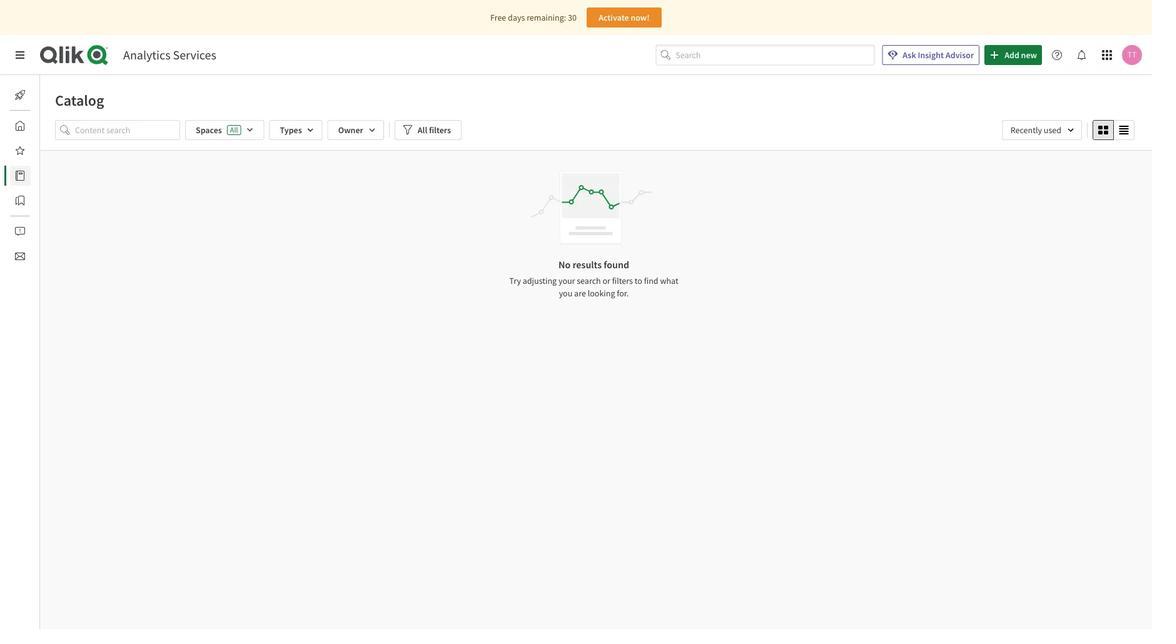 Task type: vqa. For each thing, say whether or not it's contained in the screenshot.
Ask a question... text field
no



Task type: describe. For each thing, give the bounding box(es) containing it.
activate now! link
[[587, 8, 662, 28]]

adjusting
[[523, 275, 557, 286]]

insight
[[918, 49, 944, 61]]

new
[[1021, 49, 1037, 61]]

you
[[559, 288, 573, 299]]

collections image
[[15, 196, 25, 206]]

filters region
[[40, 118, 1152, 150]]

filters inside no results found try adjusting your search or filters to find what you are looking for.
[[612, 275, 633, 286]]

found
[[604, 258, 629, 271]]

owner
[[338, 124, 363, 136]]

searchbar element
[[656, 45, 875, 65]]

services
[[173, 47, 216, 63]]

ask insight advisor button
[[882, 45, 980, 65]]

add
[[1005, 49, 1019, 61]]

home image
[[15, 121, 25, 131]]

results
[[573, 258, 602, 271]]

add new button
[[985, 45, 1042, 65]]

what
[[660, 275, 678, 286]]

ask
[[903, 49, 916, 61]]

now!
[[631, 12, 650, 23]]

types button
[[269, 120, 323, 140]]

Search text field
[[676, 45, 875, 65]]

remaining:
[[527, 12, 566, 23]]

all for all
[[230, 125, 238, 135]]

to
[[635, 275, 642, 286]]

for.
[[617, 288, 629, 299]]

terry turtle image
[[1122, 45, 1142, 65]]

filters inside dropdown button
[[429, 124, 451, 136]]

analytics
[[123, 47, 170, 63]]

owner button
[[328, 120, 384, 140]]

analytics services element
[[123, 47, 216, 63]]

free
[[490, 12, 506, 23]]

open sidebar menu image
[[15, 50, 25, 60]]

activate
[[599, 12, 629, 23]]

types
[[280, 124, 302, 136]]



Task type: locate. For each thing, give the bounding box(es) containing it.
navigation pane element
[[0, 80, 62, 271]]

filters
[[429, 124, 451, 136], [612, 275, 633, 286]]

days
[[508, 12, 525, 23]]

ask insight advisor
[[903, 49, 974, 61]]

add new
[[1005, 49, 1037, 61]]

spaces
[[196, 124, 222, 136]]

recently
[[1011, 124, 1042, 136]]

Recently used field
[[1002, 120, 1082, 140]]

1 horizontal spatial all
[[418, 124, 427, 136]]

recently used
[[1011, 124, 1061, 136]]

1 vertical spatial filters
[[612, 275, 633, 286]]

analytics services
[[123, 47, 216, 63]]

Content search text field
[[75, 120, 180, 140]]

switch view group
[[1093, 120, 1135, 140]]

looking
[[588, 288, 615, 299]]

home
[[40, 120, 62, 131]]

30
[[568, 12, 577, 23]]

used
[[1044, 124, 1061, 136]]

or
[[603, 275, 610, 286]]

getting started image
[[15, 90, 25, 100]]

home link
[[10, 116, 62, 136]]

your
[[558, 275, 575, 286]]

all inside dropdown button
[[418, 124, 427, 136]]

1 horizontal spatial filters
[[612, 275, 633, 286]]

free days remaining: 30
[[490, 12, 577, 23]]

alerts image
[[15, 226, 25, 236]]

try
[[509, 275, 521, 286]]

no
[[559, 258, 571, 271]]

all for all filters
[[418, 124, 427, 136]]

are
[[574, 288, 586, 299]]

0 horizontal spatial filters
[[429, 124, 451, 136]]

find
[[644, 275, 658, 286]]

no results found try adjusting your search or filters to find what you are looking for.
[[509, 258, 678, 299]]

all filters
[[418, 124, 451, 136]]

activate now!
[[599, 12, 650, 23]]

all filters button
[[395, 120, 462, 140]]

0 vertical spatial filters
[[429, 124, 451, 136]]

subscriptions image
[[15, 251, 25, 261]]

0 horizontal spatial all
[[230, 125, 238, 135]]

search
[[577, 275, 601, 286]]

all
[[418, 124, 427, 136], [230, 125, 238, 135]]

advisor
[[946, 49, 974, 61]]

catalog
[[55, 91, 104, 109]]



